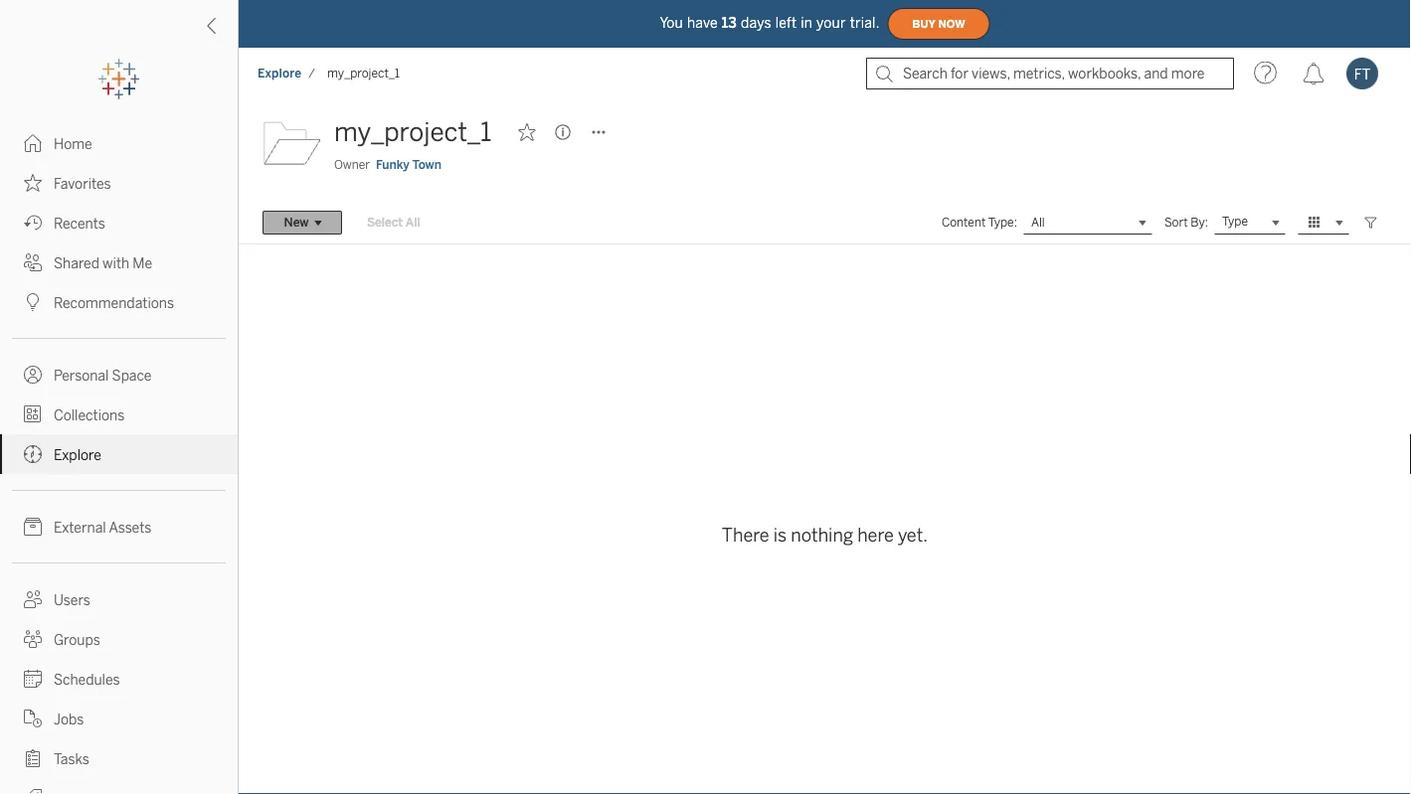 Task type: locate. For each thing, give the bounding box(es) containing it.
by:
[[1191, 215, 1209, 230]]

explore
[[258, 66, 302, 81], [54, 447, 101, 464]]

home
[[54, 136, 92, 152]]

1 horizontal spatial explore
[[258, 66, 302, 81]]

1 horizontal spatial explore link
[[257, 65, 303, 82]]

trial.
[[850, 15, 880, 31]]

there is nothing here yet.
[[722, 525, 928, 546]]

here
[[858, 525, 894, 546]]

now
[[939, 18, 966, 30]]

your
[[817, 15, 846, 31]]

navigation panel element
[[0, 60, 238, 795]]

new
[[284, 216, 309, 230]]

explore link
[[257, 65, 303, 82], [0, 435, 238, 475]]

0 horizontal spatial all
[[406, 216, 420, 230]]

explore /
[[258, 66, 315, 81]]

content
[[942, 215, 986, 230]]

days
[[741, 15, 772, 31]]

my_project_1 right /
[[327, 66, 400, 81]]

in
[[801, 15, 813, 31]]

all right type:
[[1032, 216, 1045, 230]]

main navigation. press the up and down arrow keys to access links. element
[[0, 123, 238, 795]]

explore down collections
[[54, 447, 101, 464]]

is
[[774, 525, 787, 546]]

explore inside main navigation. press the up and down arrow keys to access links. element
[[54, 447, 101, 464]]

explore left /
[[258, 66, 302, 81]]

tasks link
[[0, 739, 238, 779]]

with
[[103, 255, 130, 272]]

0 horizontal spatial explore
[[54, 447, 101, 464]]

assets
[[109, 520, 152, 536]]

project image
[[263, 112, 322, 172]]

explore link down collections
[[0, 435, 238, 475]]

funky town link
[[376, 156, 442, 174]]

recents
[[54, 215, 105, 232]]

personal
[[54, 368, 109, 384]]

0 vertical spatial explore
[[258, 66, 302, 81]]

1 vertical spatial explore link
[[0, 435, 238, 475]]

buy now
[[913, 18, 966, 30]]

all
[[406, 216, 420, 230], [1032, 216, 1045, 230]]

explore for explore /
[[258, 66, 302, 81]]

0 vertical spatial explore link
[[257, 65, 303, 82]]

2 all from the left
[[1032, 216, 1045, 230]]

personal space
[[54, 368, 152, 384]]

all right select
[[406, 216, 420, 230]]

me
[[133, 255, 152, 272]]

1 vertical spatial explore
[[54, 447, 101, 464]]

1 all from the left
[[406, 216, 420, 230]]

new button
[[263, 211, 342, 235]]

1 horizontal spatial all
[[1032, 216, 1045, 230]]

explore link left /
[[257, 65, 303, 82]]

external
[[54, 520, 106, 536]]

jobs link
[[0, 699, 238, 739]]

recommendations link
[[0, 283, 238, 322]]

my_project_1 up funky town link
[[334, 117, 492, 148]]

Search for views, metrics, workbooks, and more text field
[[866, 58, 1235, 90]]

town
[[412, 158, 442, 172]]

collections link
[[0, 395, 238, 435]]

users
[[54, 592, 90, 609]]

favorites link
[[0, 163, 238, 203]]

recents link
[[0, 203, 238, 243]]

my_project_1
[[327, 66, 400, 81], [334, 117, 492, 148]]

all inside popup button
[[1032, 216, 1045, 230]]

recommendations
[[54, 295, 174, 311]]

yet.
[[898, 525, 928, 546]]

/
[[309, 66, 315, 81]]

type button
[[1215, 211, 1286, 235]]

have
[[687, 15, 718, 31]]

space
[[112, 368, 152, 384]]

owner funky town
[[334, 158, 442, 172]]



Task type: vqa. For each thing, say whether or not it's contained in the screenshot.
You at left
yes



Task type: describe. For each thing, give the bounding box(es) containing it.
sort
[[1165, 215, 1188, 230]]

collections
[[54, 407, 125, 424]]

shared
[[54, 255, 99, 272]]

nothing
[[791, 525, 854, 546]]

you
[[660, 15, 683, 31]]

there
[[722, 525, 770, 546]]

groups link
[[0, 620, 238, 660]]

select
[[367, 216, 403, 230]]

schedules link
[[0, 660, 238, 699]]

type
[[1223, 214, 1248, 229]]

left
[[776, 15, 797, 31]]

jobs
[[54, 712, 84, 728]]

funky
[[376, 158, 410, 172]]

personal space link
[[0, 355, 238, 395]]

0 vertical spatial my_project_1
[[327, 66, 400, 81]]

owner
[[334, 158, 370, 172]]

schedules
[[54, 672, 120, 688]]

explore for explore
[[54, 447, 101, 464]]

groups
[[54, 632, 100, 649]]

external assets
[[54, 520, 152, 536]]

external assets link
[[0, 507, 238, 547]]

you have 13 days left in your trial.
[[660, 15, 880, 31]]

buy
[[913, 18, 936, 30]]

13
[[722, 15, 737, 31]]

type:
[[988, 215, 1018, 230]]

select all button
[[354, 211, 433, 235]]

all inside button
[[406, 216, 420, 230]]

shared with me link
[[0, 243, 238, 283]]

users link
[[0, 580, 238, 620]]

content type:
[[942, 215, 1018, 230]]

my_project_1 element
[[321, 66, 406, 81]]

buy now button
[[888, 8, 990, 40]]

favorites
[[54, 176, 111, 192]]

select all
[[367, 216, 420, 230]]

shared with me
[[54, 255, 152, 272]]

home link
[[0, 123, 238, 163]]

1 vertical spatial my_project_1
[[334, 117, 492, 148]]

0 horizontal spatial explore link
[[0, 435, 238, 475]]

grid view image
[[1306, 214, 1324, 232]]

sort by:
[[1165, 215, 1209, 230]]

all button
[[1024, 211, 1153, 235]]

tasks
[[54, 752, 89, 768]]



